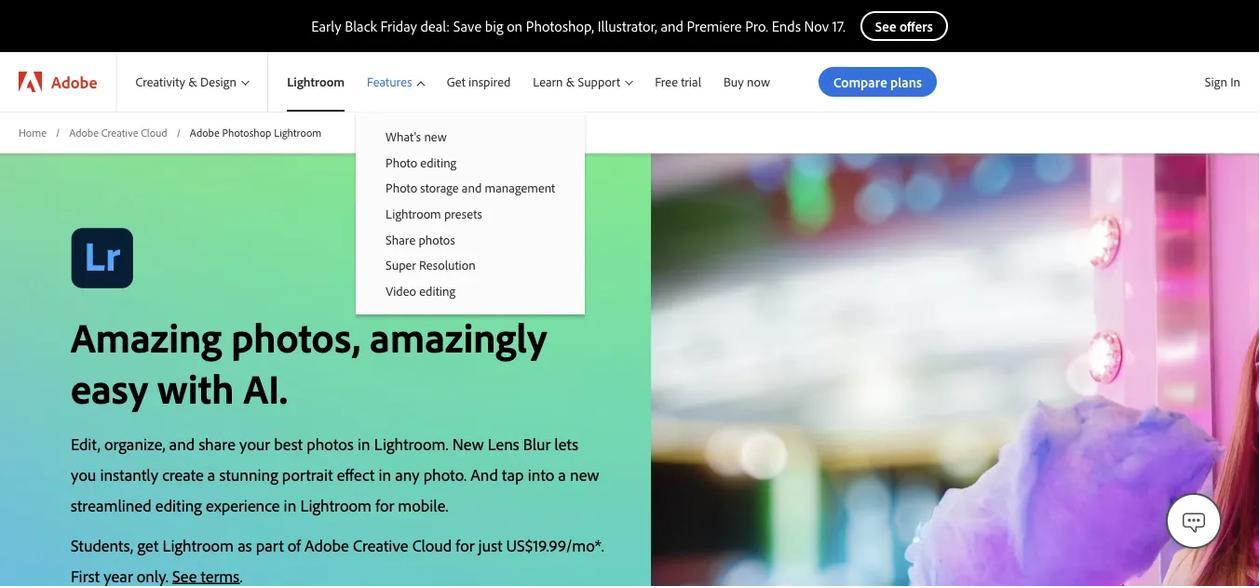 Task type: vqa. For each thing, say whether or not it's contained in the screenshot.
general terms link
no



Task type: describe. For each thing, give the bounding box(es) containing it.
lightroom inside students, get lightroom as part of adobe creative cloud for just us$19.99/mo*. first year only.
[[162, 535, 234, 556]]

you
[[71, 464, 96, 485]]

new
[[452, 433, 484, 454]]

management
[[485, 180, 555, 196]]

get inspired link
[[436, 52, 522, 112]]

just
[[478, 535, 502, 556]]

free trial
[[655, 74, 701, 90]]

& for creativity
[[188, 74, 197, 90]]

lens
[[488, 433, 519, 454]]

video
[[386, 283, 416, 299]]

illustrator,
[[598, 17, 657, 35]]

free
[[655, 74, 678, 90]]

with
[[157, 362, 234, 414]]

home
[[19, 125, 47, 139]]

what's new link
[[356, 124, 585, 150]]

part
[[256, 535, 284, 556]]

any
[[395, 464, 420, 485]]

what's
[[386, 129, 421, 145]]

0 vertical spatial creative
[[101, 125, 138, 139]]

photo editing
[[386, 154, 457, 171]]

experience
[[206, 495, 280, 516]]

photoshop
[[222, 125, 271, 139]]

lightroom right photoshop
[[274, 125, 322, 139]]

ai.
[[244, 362, 288, 414]]

students, get lightroom as part of adobe creative cloud for just us$19.99/mo*. first year only.
[[71, 535, 604, 587]]

new inside 'group'
[[424, 129, 447, 145]]

cloud inside students, get lightroom as part of adobe creative cloud for just us$19.99/mo*. first year only.
[[412, 535, 452, 556]]

home link
[[19, 125, 47, 140]]

pro.
[[745, 17, 768, 35]]

see terms .
[[172, 566, 243, 587]]

early
[[311, 17, 341, 35]]

for inside students, get lightroom as part of adobe creative cloud for just us$19.99/mo*. first year only.
[[456, 535, 474, 556]]

blur
[[523, 433, 551, 454]]

students,
[[71, 535, 133, 556]]

1 a from the left
[[208, 464, 215, 485]]

video editing
[[386, 283, 455, 299]]

edit,
[[71, 433, 100, 454]]

lightroom inside 'group'
[[386, 206, 441, 222]]

adobe creative cloud link
[[69, 125, 167, 140]]

organize,
[[104, 433, 165, 454]]

share
[[199, 433, 235, 454]]

learn & support button
[[522, 52, 644, 112]]

lightroom presets
[[386, 206, 482, 222]]

big
[[485, 17, 503, 35]]

buy now link
[[713, 52, 781, 112]]

buy
[[724, 74, 744, 90]]

adobe photoshop lightroom
[[190, 125, 322, 139]]

features
[[367, 74, 412, 90]]

new inside edit, organize, and share your best photos in lightroom. new lens blur lets you instantly create a stunning portrait effect in any photo. and tap into a new streamlined editing experience in lightroom for mobile.
[[570, 464, 599, 485]]

on
[[507, 17, 523, 35]]

adobe for adobe photoshop lightroom
[[190, 125, 220, 139]]

stunning
[[219, 464, 278, 485]]

us$19.99/mo*.
[[506, 535, 604, 556]]

1 horizontal spatial photos
[[419, 231, 455, 248]]

photo storage and management
[[386, 180, 555, 196]]

lightroom inside edit, organize, and share your best photos in lightroom. new lens blur lets you instantly create a stunning portrait effect in any photo. and tap into a new streamlined editing experience in lightroom for mobile.
[[300, 495, 372, 516]]

lightroom link
[[268, 52, 356, 112]]

photos,
[[231, 311, 360, 363]]

adobe inside students, get lightroom as part of adobe creative cloud for just us$19.99/mo*. first year only.
[[305, 535, 349, 556]]

share photos
[[386, 231, 455, 248]]

video editing link
[[356, 278, 585, 304]]

sign in
[[1205, 74, 1240, 90]]

get inspired
[[447, 74, 511, 90]]

2 a from the left
[[558, 464, 566, 485]]

only.
[[137, 566, 168, 587]]

support
[[578, 74, 620, 90]]

and for edit, organize, and share your best photos in lightroom. new lens blur lets you instantly create a stunning portrait effect in any photo. and tap into a new streamlined editing experience in lightroom for mobile.
[[169, 433, 195, 454]]

0 vertical spatial cloud
[[141, 125, 167, 139]]

lightroom down early
[[287, 74, 345, 90]]

of
[[288, 535, 301, 556]]

learn
[[533, 74, 563, 90]]

and
[[470, 464, 498, 485]]

photo editing link
[[356, 150, 585, 175]]

terms
[[201, 566, 240, 587]]

photo storage and management link
[[356, 175, 585, 201]]

presets
[[444, 206, 482, 222]]

.
[[240, 566, 243, 587]]

best
[[274, 433, 303, 454]]

instantly
[[100, 464, 158, 485]]

lightroom.
[[374, 433, 448, 454]]

ends
[[772, 17, 801, 35]]



Task type: locate. For each thing, give the bounding box(es) containing it.
cloud down mobile.
[[412, 535, 452, 556]]

what's new
[[386, 129, 447, 145]]

1 horizontal spatial &
[[566, 74, 575, 90]]

photos inside edit, organize, and share your best photos in lightroom. new lens blur lets you instantly create a stunning portrait effect in any photo. and tap into a new streamlined editing experience in lightroom for mobile.
[[307, 433, 354, 454]]

2 vertical spatial and
[[169, 433, 195, 454]]

photoshop,
[[526, 17, 594, 35]]

super resolution link
[[356, 252, 585, 278]]

editing down 'super resolution'
[[419, 283, 455, 299]]

creativity & design
[[135, 74, 236, 90]]

group
[[356, 112, 585, 315]]

0 vertical spatial for
[[375, 495, 394, 516]]

for inside edit, organize, and share your best photos in lightroom. new lens blur lets you instantly create a stunning portrait effect in any photo. and tap into a new streamlined editing experience in lightroom for mobile.
[[375, 495, 394, 516]]

adobe for adobe creative cloud
[[69, 125, 99, 139]]

1 horizontal spatial cloud
[[412, 535, 452, 556]]

and
[[661, 17, 683, 35], [462, 180, 482, 196], [169, 433, 195, 454]]

photos down lightroom presets
[[419, 231, 455, 248]]

adobe
[[51, 71, 97, 92], [69, 125, 99, 139], [190, 125, 220, 139], [305, 535, 349, 556]]

adobe creative cloud
[[69, 125, 167, 139]]

2 photo from the top
[[386, 180, 417, 196]]

photo inside photo editing link
[[386, 154, 417, 171]]

2 vertical spatial editing
[[155, 495, 202, 516]]

and for photo storage and management
[[462, 180, 482, 196]]

creativity
[[135, 74, 185, 90]]

2 vertical spatial in
[[284, 495, 296, 516]]

photo for photo editing
[[386, 154, 417, 171]]

creative inside students, get lightroom as part of adobe creative cloud for just us$19.99/mo*. first year only.
[[353, 535, 408, 556]]

editing inside edit, organize, and share your best photos in lightroom. new lens blur lets you instantly create a stunning portrait effect in any photo. and tap into a new streamlined editing experience in lightroom for mobile.
[[155, 495, 202, 516]]

0 horizontal spatial cloud
[[141, 125, 167, 139]]

premiere
[[687, 17, 742, 35]]

lightroom
[[287, 74, 345, 90], [274, 125, 322, 139], [386, 206, 441, 222], [300, 495, 372, 516], [162, 535, 234, 556]]

free trial link
[[644, 52, 713, 112]]

and left premiere
[[661, 17, 683, 35]]

group containing what's new
[[356, 112, 585, 315]]

adobe right of
[[305, 535, 349, 556]]

into
[[528, 464, 554, 485]]

and down photo editing link
[[462, 180, 482, 196]]

2 horizontal spatial in
[[378, 464, 391, 485]]

1 & from the left
[[188, 74, 197, 90]]

0 vertical spatial in
[[358, 433, 370, 454]]

& inside popup button
[[566, 74, 575, 90]]

creativity & design button
[[117, 52, 267, 112]]

adobe for adobe
[[51, 71, 97, 92]]

your
[[239, 433, 270, 454]]

0 horizontal spatial creative
[[101, 125, 138, 139]]

learn & support
[[533, 74, 620, 90]]

lets
[[554, 433, 578, 454]]

1 vertical spatial in
[[378, 464, 391, 485]]

trial
[[681, 74, 701, 90]]

1 vertical spatial and
[[462, 180, 482, 196]]

0 vertical spatial and
[[661, 17, 683, 35]]

lightroom down effect
[[300, 495, 372, 516]]

0 vertical spatial new
[[424, 129, 447, 145]]

portrait
[[282, 464, 333, 485]]

in
[[358, 433, 370, 454], [378, 464, 391, 485], [284, 495, 296, 516]]

1 vertical spatial editing
[[419, 283, 455, 299]]

lightroom up see terms link
[[162, 535, 234, 556]]

1 vertical spatial photos
[[307, 433, 354, 454]]

photos up portrait
[[307, 433, 354, 454]]

editing for photo editing
[[420, 154, 457, 171]]

adobe up adobe creative cloud
[[51, 71, 97, 92]]

first
[[71, 566, 100, 587]]

design
[[200, 74, 236, 90]]

lightroom up share photos
[[386, 206, 441, 222]]

& left design
[[188, 74, 197, 90]]

0 vertical spatial photo
[[386, 154, 417, 171]]

1 horizontal spatial new
[[570, 464, 599, 485]]

a
[[208, 464, 215, 485], [558, 464, 566, 485]]

early black friday deal: save big on photoshop, illustrator, and premiere pro. ends nov 17.
[[311, 17, 845, 35]]

0 horizontal spatial a
[[208, 464, 215, 485]]

0 horizontal spatial photos
[[307, 433, 354, 454]]

easy
[[71, 362, 148, 414]]

0 vertical spatial editing
[[420, 154, 457, 171]]

photo down photo editing
[[386, 180, 417, 196]]

0 horizontal spatial in
[[284, 495, 296, 516]]

2 horizontal spatial and
[[661, 17, 683, 35]]

& right learn
[[566, 74, 575, 90]]

editing up storage
[[420, 154, 457, 171]]

for left the just
[[456, 535, 474, 556]]

1 vertical spatial for
[[456, 535, 474, 556]]

inspired
[[468, 74, 511, 90]]

and inside edit, organize, and share your best photos in lightroom. new lens blur lets you instantly create a stunning portrait effect in any photo. and tap into a new streamlined editing experience in lightroom for mobile.
[[169, 433, 195, 454]]

friday
[[381, 17, 417, 35]]

sign
[[1205, 74, 1227, 90]]

streamlined
[[71, 495, 152, 516]]

a right create
[[208, 464, 215, 485]]

1 horizontal spatial creative
[[353, 535, 408, 556]]

creative
[[101, 125, 138, 139], [353, 535, 408, 556]]

a right into
[[558, 464, 566, 485]]

buy now
[[724, 74, 770, 90]]

1 horizontal spatial in
[[358, 433, 370, 454]]

2 & from the left
[[566, 74, 575, 90]]

1 vertical spatial photo
[[386, 180, 417, 196]]

get
[[447, 74, 465, 90]]

& inside dropdown button
[[188, 74, 197, 90]]

sign in button
[[1201, 66, 1244, 98]]

and inside 'group'
[[462, 180, 482, 196]]

cloud
[[141, 125, 167, 139], [412, 535, 452, 556]]

see
[[172, 566, 197, 587]]

super
[[386, 257, 416, 273]]

photo.
[[423, 464, 467, 485]]

& for learn
[[566, 74, 575, 90]]

super resolution
[[386, 257, 476, 273]]

deal:
[[421, 17, 450, 35]]

17.
[[832, 17, 845, 35]]

as
[[238, 535, 252, 556]]

tap
[[502, 464, 524, 485]]

adobe link
[[0, 52, 116, 112]]

adobe left photoshop
[[190, 125, 220, 139]]

photo down what's
[[386, 154, 417, 171]]

amazing photos, amazingly easy with ai.
[[71, 311, 547, 414]]

0 horizontal spatial and
[[169, 433, 195, 454]]

1 vertical spatial new
[[570, 464, 599, 485]]

black
[[345, 17, 377, 35]]

creative down mobile.
[[353, 535, 408, 556]]

nov
[[804, 17, 829, 35]]

0 horizontal spatial for
[[375, 495, 394, 516]]

creative down creativity
[[101, 125, 138, 139]]

adobe right home at top
[[69, 125, 99, 139]]

1 horizontal spatial and
[[462, 180, 482, 196]]

save
[[453, 17, 482, 35]]

share
[[386, 231, 416, 248]]

new up photo editing
[[424, 129, 447, 145]]

in left any
[[378, 464, 391, 485]]

1 horizontal spatial for
[[456, 535, 474, 556]]

photo
[[386, 154, 417, 171], [386, 180, 417, 196]]

1 photo from the top
[[386, 154, 417, 171]]

in up effect
[[358, 433, 370, 454]]

and up create
[[169, 433, 195, 454]]

cloud down creativity
[[141, 125, 167, 139]]

photo inside 'photo storage and management' link
[[386, 180, 417, 196]]

effect
[[337, 464, 375, 485]]

editing for video editing
[[419, 283, 455, 299]]

create
[[162, 464, 204, 485]]

1 vertical spatial creative
[[353, 535, 408, 556]]

editing
[[420, 154, 457, 171], [419, 283, 455, 299], [155, 495, 202, 516]]

for
[[375, 495, 394, 516], [456, 535, 474, 556]]

1 horizontal spatial a
[[558, 464, 566, 485]]

see terms link
[[172, 566, 240, 587]]

year
[[104, 566, 133, 587]]

0 horizontal spatial &
[[188, 74, 197, 90]]

get
[[137, 535, 159, 556]]

storage
[[420, 180, 459, 196]]

amazingly
[[370, 311, 547, 363]]

resolution
[[419, 257, 476, 273]]

for left mobile.
[[375, 495, 394, 516]]

features button
[[356, 52, 436, 112]]

editing down create
[[155, 495, 202, 516]]

in down portrait
[[284, 495, 296, 516]]

mobile.
[[398, 495, 448, 516]]

photo for photo storage and management
[[386, 180, 417, 196]]

0 vertical spatial photos
[[419, 231, 455, 248]]

now
[[747, 74, 770, 90]]

new down lets at left bottom
[[570, 464, 599, 485]]

1 vertical spatial cloud
[[412, 535, 452, 556]]

0 horizontal spatial new
[[424, 129, 447, 145]]



